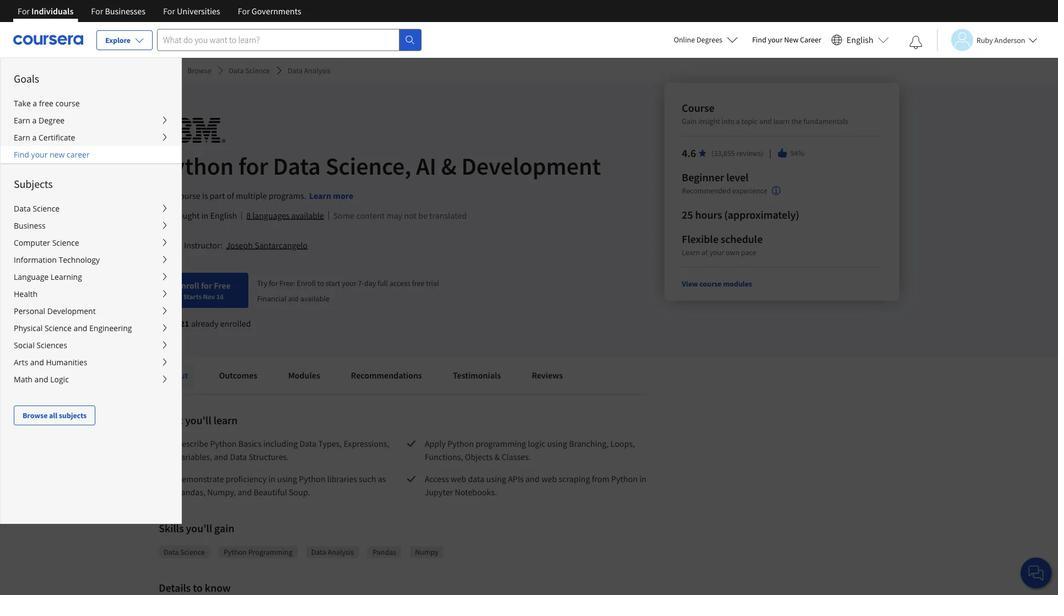 Task type: describe. For each thing, give the bounding box(es) containing it.
and inside access web data using apis and web scraping from python in jupyter notebooks.
[[526, 474, 540, 485]]

including
[[263, 438, 298, 449]]

from
[[592, 474, 610, 485]]

apply
[[425, 438, 446, 449]]

about link
[[159, 363, 195, 388]]

find for find your new career
[[753, 35, 767, 45]]

browse for browse
[[187, 66, 211, 76]]

for for individuals
[[18, 6, 30, 17]]

try
[[257, 278, 267, 288]]

data right browse link
[[229, 66, 244, 76]]

25 hours (approximately)
[[682, 208, 800, 222]]

outcomes
[[219, 370, 257, 381]]

browse all subjects button
[[14, 406, 95, 426]]

1 vertical spatial analysis
[[328, 547, 354, 557]]

show notifications image
[[910, 36, 923, 49]]

view
[[682, 279, 698, 289]]

take
[[14, 98, 31, 109]]

math and logic
[[14, 374, 69, 385]]

ibm image
[[159, 118, 225, 143]]

0 vertical spatial data analysis
[[288, 66, 330, 76]]

for individuals
[[18, 6, 74, 17]]

reviews
[[532, 370, 563, 381]]

aid
[[288, 293, 299, 303]]

testimonials link
[[446, 363, 508, 388]]

analysis inside data analysis link
[[304, 66, 330, 76]]

8 languages available button
[[247, 209, 324, 222]]

this
[[159, 190, 174, 201]]

to inside try for free: enroll to start your 7-day full access free trial financial aid available
[[317, 278, 324, 288]]

find your new career link
[[747, 33, 827, 47]]

not
[[404, 210, 417, 221]]

1 vertical spatial data analysis
[[311, 547, 354, 557]]

technology
[[59, 255, 100, 265]]

businesses
[[105, 6, 146, 17]]

apply python programming logic using branching, loops, functions, objects & classes.
[[425, 438, 637, 463]]

your inside find your new career link
[[31, 149, 48, 160]]

explore menu element
[[1, 58, 181, 426]]

joseph santarcangelo image
[[160, 237, 177, 254]]

math
[[14, 374, 33, 385]]

available inside button
[[291, 210, 324, 221]]

structures.
[[249, 452, 289, 463]]

try for free: enroll to start your 7-day full access free trial financial aid available
[[257, 278, 439, 303]]

math and logic button
[[1, 371, 181, 388]]

instructor:
[[184, 240, 223, 251]]

|
[[768, 147, 773, 159]]

python inside access web data using apis and web scraping from python in jupyter notebooks.
[[611, 474, 638, 485]]

for universities
[[163, 6, 220, 17]]

0 horizontal spatial to
[[193, 581, 203, 595]]

english inside button
[[847, 34, 874, 45]]

basics
[[238, 438, 262, 449]]

16
[[216, 292, 224, 301]]

2 vertical spatial data science
[[164, 547, 205, 557]]

types,
[[318, 438, 342, 449]]

data right programming
[[311, 547, 326, 557]]

experience
[[733, 186, 768, 196]]

for for universities
[[163, 6, 175, 17]]

demonstrate
[[176, 474, 224, 485]]

financial
[[257, 293, 286, 303]]

for businesses
[[91, 6, 146, 17]]

data inside dropdown button
[[14, 203, 31, 214]]

python down gain
[[224, 547, 247, 557]]

details
[[159, 581, 191, 595]]

for governments
[[238, 6, 301, 17]]

and inside dropdown button
[[74, 323, 87, 334]]

enroll inside try for free: enroll to start your 7-day full access free trial financial aid available
[[297, 278, 316, 288]]

programming
[[248, 547, 293, 557]]

you'll for what
[[185, 414, 211, 428]]

gain
[[682, 116, 697, 126]]

access
[[390, 278, 411, 288]]

a for certificate
[[32, 132, 37, 143]]

find your new career
[[753, 35, 822, 45]]

describe python basics including data types, expressions, variables, and data structures.
[[176, 438, 391, 463]]

online degrees
[[674, 35, 723, 45]]

python up is
[[159, 151, 234, 181]]

python inside apply python programming logic using branching, loops, functions, objects & classes.
[[448, 438, 474, 449]]

0 horizontal spatial learn
[[214, 414, 238, 428]]

libraries
[[327, 474, 357, 485]]

trial
[[426, 278, 439, 288]]

hours
[[696, 208, 722, 222]]

for for try
[[269, 278, 278, 288]]

career
[[67, 149, 90, 160]]

reviews link
[[525, 363, 570, 388]]

data left types, on the left bottom
[[300, 438, 317, 449]]

of
[[227, 190, 234, 201]]

demonstrate proficiency in using python libraries such as pandas, numpy, and beautiful soup.
[[176, 474, 388, 498]]

testimonials
[[453, 370, 501, 381]]

94%
[[791, 148, 805, 158]]

sciences
[[37, 340, 67, 351]]

notebooks.
[[455, 487, 497, 498]]

learn more button
[[309, 189, 354, 202]]

your inside find your new career link
[[768, 35, 783, 45]]

day
[[364, 278, 376, 288]]

outcomes link
[[212, 363, 264, 388]]

scraping
[[559, 474, 590, 485]]

know
[[205, 581, 231, 595]]

for for enroll
[[201, 280, 212, 291]]

health button
[[1, 286, 181, 303]]

(33,855
[[712, 148, 735, 158]]

details to know
[[159, 581, 231, 595]]

modules
[[723, 279, 752, 289]]

0 horizontal spatial english
[[210, 210, 237, 221]]

What do you want to learn? text field
[[157, 29, 400, 51]]

numpy
[[415, 547, 439, 557]]

start
[[326, 278, 340, 288]]

is
[[202, 190, 208, 201]]

all
[[49, 411, 57, 421]]

logic
[[528, 438, 546, 449]]

a for degree
[[32, 115, 37, 126]]

development inside popup button
[[47, 306, 96, 316]]

data down skills
[[164, 547, 179, 557]]

at
[[702, 248, 708, 257]]

take a free course
[[14, 98, 80, 109]]

677,721 already enrolled
[[159, 318, 251, 329]]

new
[[784, 35, 799, 45]]

variables,
[[176, 452, 212, 463]]

classes.
[[502, 452, 531, 463]]

science down skills you'll gain
[[180, 547, 205, 557]]

browse link
[[183, 61, 216, 80]]

may
[[387, 210, 403, 221]]

about
[[165, 370, 188, 381]]

full
[[378, 278, 388, 288]]

recommended
[[682, 186, 731, 196]]

course
[[682, 101, 715, 115]]

objects
[[465, 452, 493, 463]]

health
[[14, 289, 38, 299]]

your inside try for free: enroll to start your 7-day full access free trial financial aid available
[[342, 278, 357, 288]]

for for python
[[239, 151, 268, 181]]

access
[[425, 474, 449, 485]]

course for view course modules
[[700, 279, 722, 289]]

free inside explore menu element
[[39, 98, 53, 109]]

modules
[[288, 370, 320, 381]]



Task type: vqa. For each thing, say whether or not it's contained in the screenshot.
Meta image
no



Task type: locate. For each thing, give the bounding box(es) containing it.
data
[[229, 66, 244, 76], [288, 66, 303, 76], [273, 151, 321, 181], [14, 203, 31, 214], [300, 438, 317, 449], [230, 452, 247, 463], [164, 547, 179, 557], [311, 547, 326, 557]]

enrolled
[[220, 318, 251, 329]]

4 for from the left
[[238, 6, 250, 17]]

for left universities
[[163, 6, 175, 17]]

science down the personal development
[[45, 323, 72, 334]]

learn left the
[[774, 116, 790, 126]]

what
[[159, 414, 183, 428]]

and inside popup button
[[30, 357, 44, 368]]

python up functions,
[[448, 438, 474, 449]]

course left is
[[176, 190, 200, 201]]

1 horizontal spatial learn
[[774, 116, 790, 126]]

own
[[726, 248, 740, 257]]

0 vertical spatial find
[[753, 35, 767, 45]]

1 horizontal spatial &
[[495, 452, 500, 463]]

for for governments
[[238, 6, 250, 17]]

social
[[14, 340, 35, 351]]

browse left the data science link
[[187, 66, 211, 76]]

in up beautiful at the left bottom of the page
[[269, 474, 276, 485]]

1 horizontal spatial using
[[486, 474, 506, 485]]

this course is part of multiple programs. learn more
[[159, 190, 354, 201]]

humanities
[[46, 357, 87, 368]]

the
[[792, 116, 802, 126]]

2 web from the left
[[542, 474, 557, 485]]

0 horizontal spatial using
[[277, 474, 297, 485]]

course inside explore menu element
[[55, 98, 80, 109]]

available down programs. at the top of the page
[[291, 210, 324, 221]]

and down proficiency
[[238, 487, 252, 498]]

free inside try for free: enroll to start your 7-day full access free trial financial aid available
[[412, 278, 425, 288]]

course up degree at the top
[[55, 98, 80, 109]]

nov
[[203, 292, 215, 301]]

0 vertical spatial course
[[55, 98, 80, 109]]

using for access web data using apis and web scraping from python in jupyter notebooks.
[[486, 474, 506, 485]]

0 vertical spatial &
[[441, 151, 457, 181]]

some content may not be translated
[[333, 210, 467, 221]]

0 horizontal spatial course
[[55, 98, 80, 109]]

language learning button
[[1, 268, 181, 286]]

data analysis down "what do you want to learn?" text field
[[288, 66, 330, 76]]

using up soup.
[[277, 474, 297, 485]]

2 horizontal spatial data science
[[229, 66, 270, 76]]

learn left more
[[309, 190, 331, 201]]

access web data using apis and web scraping from python in jupyter notebooks.
[[425, 474, 649, 498]]

a inside popup button
[[32, 132, 37, 143]]

0 vertical spatial free
[[39, 98, 53, 109]]

python right from
[[611, 474, 638, 485]]

1 vertical spatial find
[[14, 149, 29, 160]]

python left basics
[[210, 438, 237, 449]]

your left new
[[768, 35, 783, 45]]

data analysis
[[288, 66, 330, 76], [311, 547, 354, 557]]

governments
[[252, 6, 301, 17]]

in inside access web data using apis and web scraping from python in jupyter notebooks.
[[640, 474, 647, 485]]

0 vertical spatial earn
[[14, 115, 30, 126]]

free left 'trial'
[[412, 278, 425, 288]]

earn inside dropdown button
[[14, 115, 30, 126]]

chat with us image
[[1028, 565, 1045, 582]]

1 vertical spatial development
[[47, 306, 96, 316]]

coursera image
[[13, 31, 83, 49]]

course right view
[[700, 279, 722, 289]]

3 for from the left
[[163, 6, 175, 17]]

you'll left gain
[[186, 522, 212, 536]]

flexible
[[682, 232, 719, 246]]

data science down "what do you want to learn?" text field
[[229, 66, 270, 76]]

science up information technology
[[52, 238, 79, 248]]

for
[[239, 151, 268, 181], [269, 278, 278, 288], [201, 280, 212, 291]]

anderson
[[995, 35, 1026, 45]]

certificate
[[39, 132, 75, 143]]

in right from
[[640, 474, 647, 485]]

1 horizontal spatial find
[[753, 35, 767, 45]]

1 horizontal spatial data science
[[164, 547, 205, 557]]

learn left at
[[682, 248, 700, 257]]

physical
[[14, 323, 43, 334]]

you'll for skills
[[186, 522, 212, 536]]

content
[[356, 210, 385, 221]]

close image
[[663, 69, 678, 83], [663, 69, 678, 83], [663, 69, 678, 83], [663, 69, 678, 83], [663, 69, 678, 83], [663, 69, 678, 83]]

2 horizontal spatial in
[[640, 474, 647, 485]]

4.6
[[682, 146, 696, 160]]

browse inside browse all subjects button
[[23, 411, 48, 421]]

& right ai
[[441, 151, 457, 181]]

data science inside data science dropdown button
[[14, 203, 60, 214]]

take a free course link
[[1, 95, 181, 112]]

close image
[[663, 69, 678, 83], [663, 69, 678, 83], [663, 69, 678, 83], [663, 69, 678, 83], [663, 69, 678, 83], [663, 69, 678, 83], [663, 69, 678, 83]]

science for physical science and engineering dropdown button
[[45, 323, 72, 334]]

translated
[[429, 210, 467, 221]]

1 horizontal spatial learn
[[682, 248, 700, 257]]

1 horizontal spatial in
[[269, 474, 276, 485]]

your
[[768, 35, 783, 45], [31, 149, 48, 160], [710, 248, 724, 257], [342, 278, 357, 288]]

1 vertical spatial browse
[[23, 411, 48, 421]]

using inside apply python programming logic using branching, loops, functions, objects & classes.
[[548, 438, 567, 449]]

and inside popup button
[[35, 374, 48, 385]]

0 horizontal spatial enroll
[[176, 280, 199, 291]]

gain
[[214, 522, 234, 536]]

1 for from the left
[[18, 6, 30, 17]]

a inside course gain insight into a topic and learn the fundamentals
[[736, 116, 740, 126]]

and right arts on the left of the page
[[30, 357, 44, 368]]

language learning
[[14, 272, 82, 282]]

free
[[214, 280, 231, 291]]

using for demonstrate proficiency in using python libraries such as pandas, numpy, and beautiful soup.
[[277, 474, 297, 485]]

you'll up describe
[[185, 414, 211, 428]]

earn down take
[[14, 115, 30, 126]]

0 horizontal spatial browse
[[23, 411, 48, 421]]

data up business
[[14, 203, 31, 214]]

information technology
[[14, 255, 100, 265]]

using inside access web data using apis and web scraping from python in jupyter notebooks.
[[486, 474, 506, 485]]

ruby
[[977, 35, 993, 45]]

1 horizontal spatial enroll
[[297, 278, 316, 288]]

business
[[14, 221, 46, 231]]

data science inside the data science link
[[229, 66, 270, 76]]

0 horizontal spatial learn
[[309, 190, 331, 201]]

multiple
[[236, 190, 267, 201]]

science for data science dropdown button
[[33, 203, 60, 214]]

learning
[[51, 272, 82, 282]]

data science down skills you'll gain
[[164, 547, 205, 557]]

course for this course is part of multiple programs. learn more
[[176, 190, 200, 201]]

1 horizontal spatial web
[[542, 474, 557, 485]]

find left new
[[753, 35, 767, 45]]

and down personal development popup button
[[74, 323, 87, 334]]

already
[[191, 318, 219, 329]]

earn down earn a degree
[[14, 132, 30, 143]]

pandas,
[[176, 487, 206, 498]]

and inside course gain insight into a topic and learn the fundamentals
[[760, 116, 772, 126]]

for left governments
[[238, 6, 250, 17]]

0 vertical spatial to
[[317, 278, 324, 288]]

science,
[[326, 151, 411, 181]]

pandas
[[373, 547, 396, 557]]

part
[[210, 190, 225, 201]]

data analysis link
[[283, 61, 335, 80]]

2 horizontal spatial course
[[700, 279, 722, 289]]

web left data at the left of the page
[[451, 474, 466, 485]]

1 vertical spatial learn
[[214, 414, 238, 428]]

1 horizontal spatial for
[[239, 151, 268, 181]]

for inside enroll for free starts nov 16
[[201, 280, 212, 291]]

course gain insight into a topic and learn the fundamentals
[[682, 101, 849, 126]]

for right try
[[269, 278, 278, 288]]

0 horizontal spatial free
[[39, 98, 53, 109]]

physical science and engineering button
[[1, 320, 181, 337]]

data science button
[[1, 200, 181, 217]]

enroll inside enroll for free starts nov 16
[[176, 280, 199, 291]]

0 vertical spatial development
[[462, 151, 601, 181]]

using right logic
[[548, 438, 567, 449]]

business button
[[1, 217, 181, 234]]

individuals
[[31, 6, 74, 17]]

pace
[[741, 248, 757, 257]]

available inside try for free: enroll to start your 7-day full access free trial financial aid available
[[300, 293, 330, 303]]

1 horizontal spatial to
[[317, 278, 324, 288]]

1 vertical spatial &
[[495, 452, 500, 463]]

0 vertical spatial analysis
[[304, 66, 330, 76]]

0 horizontal spatial &
[[441, 151, 457, 181]]

modules link
[[282, 363, 327, 388]]

science inside "dropdown button"
[[52, 238, 79, 248]]

your left 7-
[[342, 278, 357, 288]]

banner navigation
[[9, 0, 310, 22]]

2 for from the left
[[91, 6, 103, 17]]

0 horizontal spatial for
[[201, 280, 212, 291]]

and left logic
[[35, 374, 48, 385]]

find
[[753, 35, 767, 45], [14, 149, 29, 160]]

1 horizontal spatial english
[[847, 34, 874, 45]]

for left individuals
[[18, 6, 30, 17]]

free up degree at the top
[[39, 98, 53, 109]]

joseph
[[226, 240, 253, 251]]

1 vertical spatial course
[[176, 190, 200, 201]]

recommendations link
[[345, 363, 429, 388]]

0 vertical spatial data science
[[229, 66, 270, 76]]

apis
[[508, 474, 524, 485]]

science for computer science "dropdown button"
[[52, 238, 79, 248]]

such
[[359, 474, 376, 485]]

1 horizontal spatial browse
[[187, 66, 211, 76]]

data down basics
[[230, 452, 247, 463]]

ai
[[416, 151, 437, 181]]

language
[[14, 272, 49, 282]]

0 vertical spatial learn
[[774, 116, 790, 126]]

analysis down "what do you want to learn?" text field
[[304, 66, 330, 76]]

branching,
[[569, 438, 609, 449]]

0 horizontal spatial web
[[451, 474, 466, 485]]

0 horizontal spatial development
[[47, 306, 96, 316]]

using inside demonstrate proficiency in using python libraries such as pandas, numpy, and beautiful soup.
[[277, 474, 297, 485]]

for left businesses
[[91, 6, 103, 17]]

information
[[14, 255, 57, 265]]

loops,
[[611, 438, 635, 449]]

science down "what do you want to learn?" text field
[[245, 66, 270, 76]]

instructor: joseph santarcangelo
[[184, 240, 308, 251]]

&
[[441, 151, 457, 181], [495, 452, 500, 463]]

find your new career
[[14, 149, 90, 160]]

group
[[0, 57, 699, 595]]

joseph santarcangelo link
[[226, 240, 308, 251]]

your inside 'flexible schedule learn at your own pace'
[[710, 248, 724, 257]]

learn down outcomes link
[[214, 414, 238, 428]]

0 vertical spatial you'll
[[185, 414, 211, 428]]

2 horizontal spatial using
[[548, 438, 567, 449]]

0 vertical spatial english
[[847, 34, 874, 45]]

web left scraping
[[542, 474, 557, 485]]

0 vertical spatial learn
[[309, 190, 331, 201]]

2 earn from the top
[[14, 132, 30, 143]]

free:
[[280, 278, 295, 288]]

find down earn a certificate
[[14, 149, 29, 160]]

& inside apply python programming logic using branching, loops, functions, objects & classes.
[[495, 452, 500, 463]]

describe
[[176, 438, 208, 449]]

logic
[[50, 374, 69, 385]]

learn
[[309, 190, 331, 201], [682, 248, 700, 257]]

level
[[727, 171, 749, 184]]

2 horizontal spatial for
[[269, 278, 278, 288]]

learn inside course gain insight into a topic and learn the fundamentals
[[774, 116, 790, 126]]

1 vertical spatial free
[[412, 278, 425, 288]]

course
[[55, 98, 80, 109], [176, 190, 200, 201], [700, 279, 722, 289]]

find for find your new career
[[14, 149, 29, 160]]

for up multiple
[[239, 151, 268, 181]]

english down part
[[210, 210, 237, 221]]

your left the new
[[31, 149, 48, 160]]

financial aid available button
[[257, 293, 330, 303]]

data science up business
[[14, 203, 60, 214]]

be
[[418, 210, 428, 221]]

available right aid
[[300, 293, 330, 303]]

enroll for free starts nov 16
[[176, 280, 231, 301]]

for for businesses
[[91, 6, 103, 17]]

1 vertical spatial english
[[210, 210, 237, 221]]

1 horizontal spatial course
[[176, 190, 200, 201]]

english right career
[[847, 34, 874, 45]]

None search field
[[157, 29, 422, 51]]

find inside explore menu element
[[14, 149, 29, 160]]

earn for earn a certificate
[[14, 132, 30, 143]]

and inside demonstrate proficiency in using python libraries such as pandas, numpy, and beautiful soup.
[[238, 487, 252, 498]]

schedule
[[721, 232, 763, 246]]

and right topic
[[760, 116, 772, 126]]

0 horizontal spatial find
[[14, 149, 29, 160]]

arts and humanities button
[[1, 354, 181, 371]]

science up business
[[33, 203, 60, 214]]

1 horizontal spatial free
[[412, 278, 425, 288]]

0 vertical spatial available
[[291, 210, 324, 221]]

0 horizontal spatial in
[[202, 210, 209, 221]]

personal development button
[[1, 303, 181, 320]]

and inside describe python basics including data types, expressions, variables, and data structures.
[[214, 452, 228, 463]]

browse inside browse link
[[187, 66, 211, 76]]

goals
[[14, 72, 39, 86]]

in right taught
[[202, 210, 209, 221]]

your right at
[[710, 248, 724, 257]]

1 vertical spatial you'll
[[186, 522, 212, 536]]

1 vertical spatial earn
[[14, 132, 30, 143]]

data analysis left pandas
[[311, 547, 354, 557]]

0 horizontal spatial data science
[[14, 203, 60, 214]]

a for free
[[33, 98, 37, 109]]

group containing goals
[[0, 57, 699, 595]]

1 vertical spatial to
[[193, 581, 203, 595]]

using left the apis on the bottom
[[486, 474, 506, 485]]

1 earn from the top
[[14, 115, 30, 126]]

1 horizontal spatial development
[[462, 151, 601, 181]]

as
[[378, 474, 386, 485]]

computer science
[[14, 238, 79, 248]]

0 vertical spatial browse
[[187, 66, 211, 76]]

and right the apis on the bottom
[[526, 474, 540, 485]]

browse for browse all subjects
[[23, 411, 48, 421]]

arts
[[14, 357, 28, 368]]

browse left all
[[23, 411, 48, 421]]

1 vertical spatial data science
[[14, 203, 60, 214]]

a inside dropdown button
[[32, 115, 37, 126]]

personal development
[[14, 306, 96, 316]]

data down "what do you want to learn?" text field
[[288, 66, 303, 76]]

for inside try for free: enroll to start your 7-day full access free trial financial aid available
[[269, 278, 278, 288]]

1 vertical spatial learn
[[682, 248, 700, 257]]

learn inside 'flexible schedule learn at your own pace'
[[682, 248, 700, 257]]

analysis left pandas
[[328, 547, 354, 557]]

in inside demonstrate proficiency in using python libraries such as pandas, numpy, and beautiful soup.
[[269, 474, 276, 485]]

python programming
[[224, 547, 293, 557]]

enroll right free:
[[297, 278, 316, 288]]

to left know
[[193, 581, 203, 595]]

a right take
[[33, 98, 37, 109]]

for up the nov
[[201, 280, 212, 291]]

web
[[451, 474, 466, 485], [542, 474, 557, 485]]

career
[[800, 35, 822, 45]]

1 vertical spatial available
[[300, 293, 330, 303]]

enroll up starts
[[176, 280, 199, 291]]

data up programs. at the top of the page
[[273, 151, 321, 181]]

to left start
[[317, 278, 324, 288]]

python inside describe python basics including data types, expressions, variables, and data structures.
[[210, 438, 237, 449]]

a left degree at the top
[[32, 115, 37, 126]]

1 web from the left
[[451, 474, 466, 485]]

what you'll learn
[[159, 414, 238, 428]]

earn inside popup button
[[14, 132, 30, 143]]

menu item
[[181, 57, 699, 595]]

and right variables,
[[214, 452, 228, 463]]

a down earn a degree
[[32, 132, 37, 143]]

python inside demonstrate proficiency in using python libraries such as pandas, numpy, and beautiful soup.
[[299, 474, 326, 485]]

& down programming
[[495, 452, 500, 463]]

python up soup.
[[299, 474, 326, 485]]

view course modules
[[682, 279, 752, 289]]

a right into
[[736, 116, 740, 126]]

find your new career link
[[1, 146, 181, 163]]

2 vertical spatial course
[[700, 279, 722, 289]]

earn for earn a degree
[[14, 115, 30, 126]]



